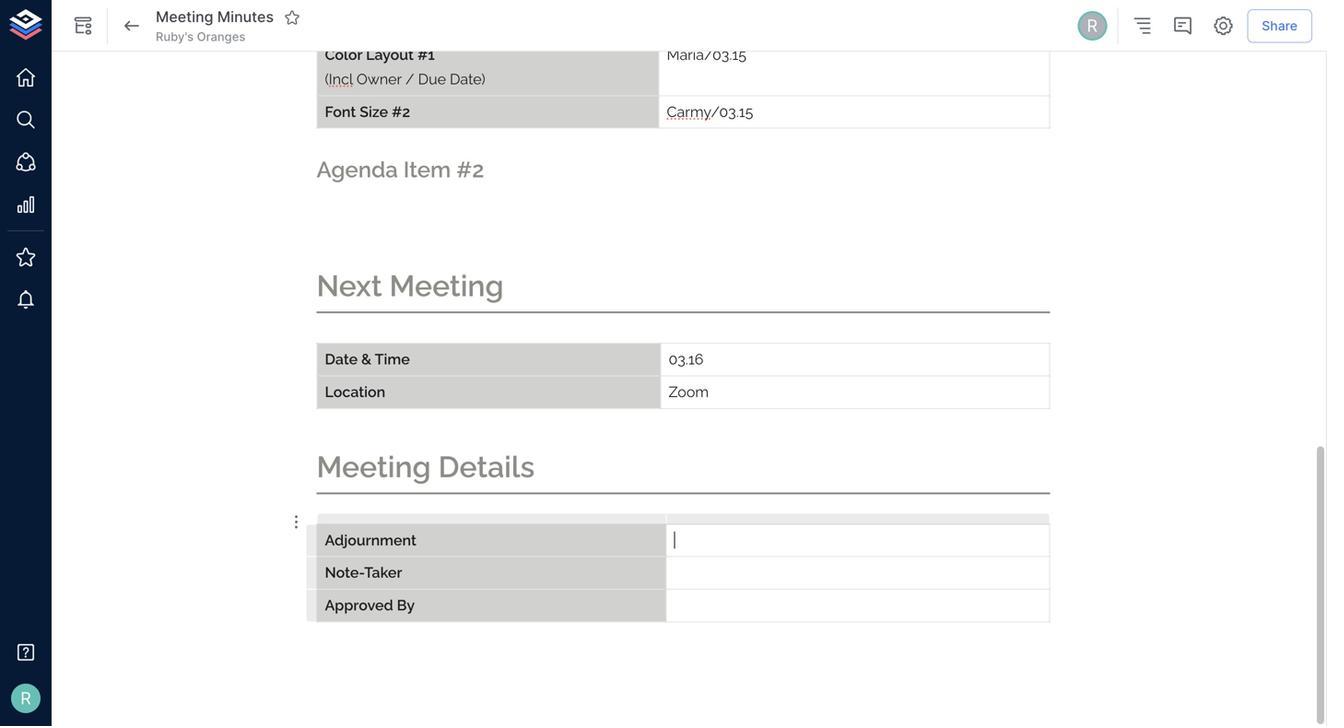 Task type: vqa. For each thing, say whether or not it's contained in the screenshot.
Presenter's ...
no



Task type: locate. For each thing, give the bounding box(es) containing it.
meeting up adjournment
[[317, 450, 431, 484]]

next meeting
[[317, 269, 504, 304]]

meeting details
[[317, 450, 535, 484]]

r for leftmost r button
[[20, 689, 31, 709]]

#2
[[392, 103, 411, 120], [457, 157, 484, 183]]

meeting for minutes
[[156, 8, 214, 26]]

1 horizontal spatial r
[[1088, 16, 1098, 36]]

#2 right size
[[392, 103, 411, 120]]

meeting
[[156, 8, 214, 26], [390, 269, 504, 304], [317, 450, 431, 484]]

time
[[375, 351, 410, 368]]

zoom
[[669, 384, 709, 401]]

2 vertical spatial meeting
[[317, 450, 431, 484]]

1 vertical spatial r button
[[6, 679, 46, 719]]

0 horizontal spatial r
[[20, 689, 31, 709]]

#2 for font size #2
[[392, 103, 411, 120]]

#2 right item
[[457, 157, 484, 183]]

1 horizontal spatial r button
[[1076, 8, 1111, 43]]

meeting up time
[[390, 269, 504, 304]]

r
[[1088, 16, 1098, 36], [20, 689, 31, 709]]

go back image
[[121, 15, 143, 37]]

0 horizontal spatial #2
[[392, 103, 411, 120]]

1 vertical spatial r
[[20, 689, 31, 709]]

meeting for details
[[317, 450, 431, 484]]

ruby's
[[156, 29, 194, 44]]

0 vertical spatial #2
[[392, 103, 411, 120]]

date & time
[[325, 351, 410, 368]]

0 vertical spatial meeting
[[156, 8, 214, 26]]

1 vertical spatial #2
[[457, 157, 484, 183]]

0 vertical spatial r
[[1088, 16, 1098, 36]]

0 vertical spatial r button
[[1076, 8, 1111, 43]]

details
[[439, 450, 535, 484]]

&
[[362, 351, 372, 368]]

ruby's oranges
[[156, 29, 246, 44]]

share
[[1263, 18, 1298, 33]]

size
[[360, 103, 388, 120]]

note-taker
[[325, 565, 402, 582]]

r button
[[1076, 8, 1111, 43], [6, 679, 46, 719]]

ruby's oranges link
[[156, 28, 246, 45]]

1 vertical spatial meeting
[[390, 269, 504, 304]]

1 horizontal spatial #2
[[457, 157, 484, 183]]

owner
[[357, 70, 402, 87]]

03.16
[[669, 351, 704, 368]]

meeting up the ruby's
[[156, 8, 214, 26]]



Task type: describe. For each thing, give the bounding box(es) containing it.
date)
[[450, 70, 486, 87]]

carmy/03.15
[[667, 103, 754, 120]]

agenda item #2
[[317, 157, 484, 183]]

maria/03.15
[[667, 46, 747, 63]]

color
[[325, 46, 363, 63]]

next
[[317, 269, 382, 304]]

favorite image
[[284, 9, 301, 26]]

(incl
[[325, 70, 353, 87]]

0 horizontal spatial r button
[[6, 679, 46, 719]]

approved by
[[325, 597, 415, 614]]

table of contents image
[[1132, 15, 1154, 37]]

taker
[[364, 565, 402, 582]]

oranges
[[197, 29, 246, 44]]

settings image
[[1213, 15, 1235, 37]]

by
[[397, 597, 415, 614]]

due
[[418, 70, 446, 87]]

location
[[325, 384, 386, 401]]

approved
[[325, 597, 394, 614]]

minutes
[[217, 8, 274, 26]]

share button
[[1248, 9, 1313, 43]]

show wiki image
[[72, 15, 94, 37]]

meeting minutes
[[156, 8, 274, 26]]

#2 for agenda item #2
[[457, 157, 484, 183]]

/
[[406, 70, 415, 87]]

font
[[325, 103, 356, 120]]

color layout #1 (incl owner / due date)
[[325, 46, 486, 87]]

r for top r button
[[1088, 16, 1098, 36]]

note-
[[325, 565, 364, 582]]

date
[[325, 351, 358, 368]]

adjournment
[[325, 532, 417, 549]]

font size #2
[[325, 103, 411, 120]]

#1
[[418, 46, 435, 63]]

item
[[404, 157, 451, 183]]

comments image
[[1172, 15, 1194, 37]]

agenda
[[317, 157, 398, 183]]

layout
[[366, 46, 414, 63]]



